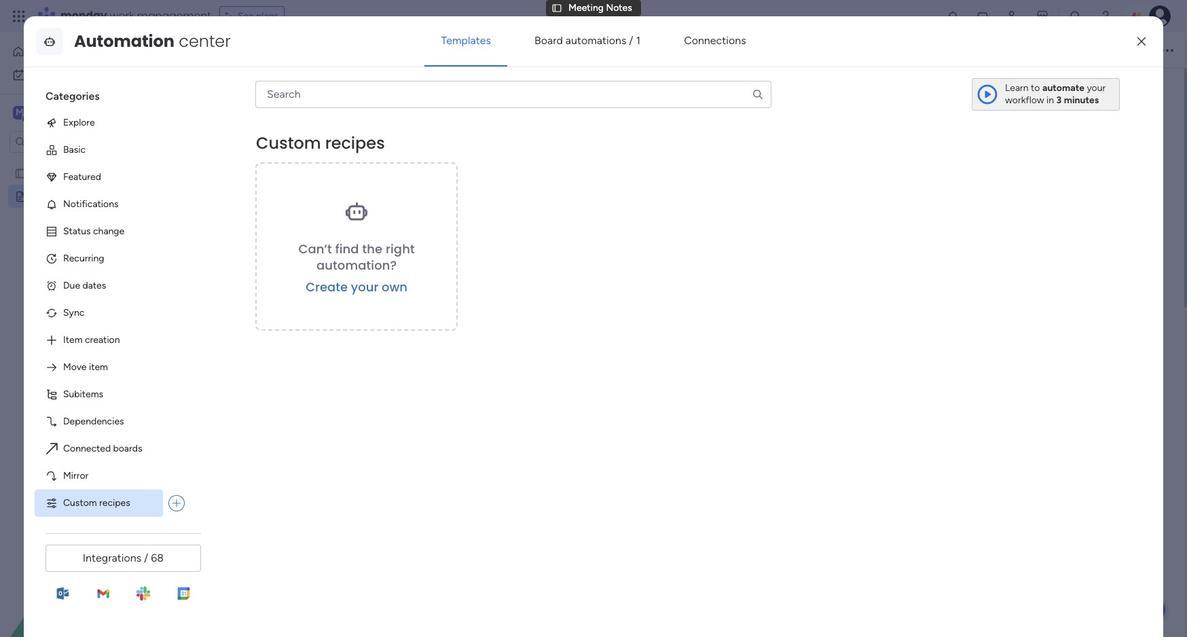 Task type: locate. For each thing, give the bounding box(es) containing it.
work inside my work option
[[47, 69, 67, 80]]

notes
[[606, 2, 632, 14], [69, 190, 95, 202], [505, 222, 564, 248]]

1 horizontal spatial custom recipes
[[256, 132, 385, 154]]

1 vertical spatial 1
[[435, 321, 440, 334]]

1 horizontal spatial notes
[[505, 222, 564, 248]]

meeting notes inside list box
[[32, 190, 95, 202]]

1 vertical spatial 2 image
[[450, 565, 454, 569]]

2 2 image from the top
[[450, 489, 454, 493]]

kendall parks image
[[1149, 5, 1171, 27]]

notes up automations
[[606, 2, 632, 14]]

date:
[[418, 260, 445, 273]]

notes up date]
[[505, 222, 564, 248]]

style button
[[540, 39, 574, 62]]

custom
[[256, 132, 321, 154], [63, 497, 97, 509]]

1 vertical spatial meeting
[[32, 190, 67, 202]]

of right review
[[489, 321, 499, 334]]

0 vertical spatial custom recipes
[[256, 132, 385, 154]]

lottie animation image
[[0, 500, 173, 637]]

board automations / 1
[[535, 34, 641, 47]]

help image
[[1099, 10, 1113, 23]]

1 down agenda: at the top left
[[435, 321, 440, 334]]

sync option
[[35, 299, 196, 327]]

/ right "dynamic values" image
[[629, 34, 633, 47]]

2 vertical spatial notes
[[505, 222, 564, 248]]

option
[[0, 161, 173, 163]]

2 vertical spatial 2 image
[[450, 586, 454, 590]]

item creation option
[[35, 327, 196, 354]]

0 vertical spatial 2 image
[[450, 469, 454, 473]]

0 vertical spatial /
[[629, 34, 633, 47]]

0 horizontal spatial recipes
[[99, 497, 130, 509]]

see
[[238, 10, 254, 22]]

update feed image
[[976, 10, 990, 23]]

your inside can't find the right automation? create your own
[[351, 278, 379, 295]]

custom inside option
[[63, 497, 97, 509]]

0 horizontal spatial custom
[[63, 497, 97, 509]]

1 horizontal spatial your
[[1087, 82, 1106, 94]]

basic
[[63, 144, 86, 155]]

categories list box
[[35, 78, 206, 517]]

due dates
[[63, 280, 106, 291]]

0 horizontal spatial /
[[144, 552, 148, 564]]

1 horizontal spatial meeting
[[418, 222, 499, 248]]

Search in workspace field
[[29, 134, 113, 150]]

move
[[63, 361, 87, 373]]

the
[[362, 240, 383, 257]]

integrations
[[83, 552, 141, 564]]

68
[[151, 552, 164, 564]]

0 vertical spatial custom
[[256, 132, 321, 154]]

1 vertical spatial meeting notes
[[32, 190, 95, 202]]

review
[[451, 321, 486, 334]]

2 vertical spatial meeting notes
[[418, 222, 564, 248]]

connected boards option
[[35, 435, 196, 463]]

my work
[[31, 69, 67, 80]]

0 horizontal spatial work
[[47, 69, 67, 80]]

learn
[[1005, 82, 1029, 94]]

meeting
[[569, 2, 604, 14], [32, 190, 67, 202], [418, 222, 499, 248]]

meeting up board automations / 1
[[569, 2, 604, 14]]

work for monday
[[110, 8, 134, 24]]

0 vertical spatial your
[[1087, 82, 1106, 94]]

0 horizontal spatial your
[[351, 278, 379, 295]]

move item
[[63, 361, 108, 373]]

2 horizontal spatial notes
[[606, 2, 632, 14]]

first
[[47, 167, 64, 179]]

1 vertical spatial of
[[489, 321, 499, 334]]

0 vertical spatial meeting notes
[[569, 2, 632, 14]]

public board image
[[14, 190, 27, 202]]

invite members image
[[1006, 10, 1020, 23]]

2 vertical spatial 2 image
[[450, 530, 454, 534]]

create your own link
[[306, 278, 408, 295]]

date: [insert date]
[[418, 260, 511, 273]]

search image
[[752, 88, 764, 100]]

right
[[386, 240, 415, 257]]

recipes
[[325, 132, 385, 154], [99, 497, 130, 509]]

work
[[110, 8, 134, 24], [47, 69, 67, 80]]

boards
[[113, 443, 142, 454]]

0 vertical spatial work
[[110, 8, 134, 24]]

1 inside board automations / 1 button
[[636, 34, 641, 47]]

item
[[89, 361, 108, 373]]

work up categories
[[47, 69, 67, 80]]

0 horizontal spatial notes
[[69, 190, 95, 202]]

meeting up [insert
[[418, 222, 499, 248]]

1 vertical spatial custom recipes
[[63, 497, 130, 509]]

1 2 image from the top
[[450, 448, 454, 452]]

due
[[63, 280, 80, 291]]

integrations / 68 button
[[45, 545, 201, 572]]

1 vertical spatial notes
[[69, 190, 95, 202]]

meeting notes down my first board at left top
[[32, 190, 95, 202]]

1 vertical spatial /
[[144, 552, 148, 564]]

your up minutes
[[1087, 82, 1106, 94]]

0 vertical spatial of
[[498, 281, 509, 293]]

monday
[[60, 8, 107, 24]]

0 vertical spatial recipes
[[325, 132, 385, 154]]

1 horizontal spatial work
[[110, 8, 134, 24]]

0 horizontal spatial meeting notes
[[32, 190, 95, 202]]

1 .
[[435, 321, 442, 334]]

connected
[[63, 443, 111, 454]]

2 horizontal spatial meeting notes
[[569, 2, 632, 14]]

meeting notes up date]
[[418, 222, 564, 248]]

find
[[335, 240, 359, 257]]

None search field
[[255, 81, 771, 108]]

list box
[[0, 159, 173, 391]]

m
[[16, 107, 24, 118]]

1 horizontal spatial custom
[[256, 132, 321, 154]]

creator
[[437, 160, 470, 171]]

my for my first board
[[32, 167, 45, 179]]

0 vertical spatial notes
[[606, 2, 632, 14]]

dependencies option
[[35, 408, 196, 435]]

status change option
[[35, 218, 196, 245]]

work up automation on the left of the page
[[110, 8, 134, 24]]

/ left '68' on the left
[[144, 552, 148, 564]]

my down home
[[31, 69, 44, 80]]

center
[[179, 30, 231, 52]]

1 horizontal spatial 1
[[636, 34, 641, 47]]

workspace
[[58, 106, 111, 119]]

status
[[63, 225, 91, 237]]

item creation
[[63, 334, 120, 346]]

0 horizontal spatial custom recipes
[[63, 497, 130, 509]]

2 image
[[450, 448, 454, 452], [450, 565, 454, 569], [450, 586, 454, 590]]

your down automation?
[[351, 278, 379, 295]]

notifications image
[[946, 10, 960, 23]]

1 vertical spatial work
[[47, 69, 67, 80]]

0 vertical spatial meeting
[[569, 2, 604, 14]]

0 vertical spatial 2 image
[[450, 448, 454, 452]]

see plans
[[238, 10, 279, 22]]

1 right "dynamic values" image
[[636, 34, 641, 47]]

1 2 image from the top
[[450, 469, 454, 473]]

attendees: [list of attendees]
[[418, 281, 566, 293]]

custom recipes option
[[35, 490, 163, 517]]

meeting inside list box
[[32, 190, 67, 202]]

can't
[[299, 240, 332, 257]]

my for my work
[[31, 69, 44, 80]]

my inside my work option
[[31, 69, 44, 80]]

automation center
[[74, 30, 231, 52]]

3
[[1057, 94, 1062, 106]]

workspace image
[[13, 105, 26, 120]]

1
[[636, 34, 641, 47], [435, 321, 440, 334]]

meeting down first
[[32, 190, 67, 202]]

0 horizontal spatial meeting
[[32, 190, 67, 202]]

notifications option
[[35, 191, 196, 218]]

share
[[1118, 44, 1142, 55]]

1 vertical spatial 2 image
[[450, 489, 454, 493]]

my left first
[[32, 167, 45, 179]]

2 2 image from the top
[[450, 565, 454, 569]]

automate
[[1043, 82, 1085, 94]]

my inside list box
[[32, 167, 45, 179]]

3 2 image from the top
[[450, 530, 454, 534]]

2 image
[[450, 469, 454, 473], [450, 489, 454, 493], [450, 530, 454, 534]]

0 vertical spatial 1
[[636, 34, 641, 47]]

1 vertical spatial your
[[351, 278, 379, 295]]

dynamic values image
[[608, 43, 622, 57]]

1 vertical spatial recipes
[[99, 497, 130, 509]]

subitems
[[63, 388, 103, 400]]

1 horizontal spatial /
[[629, 34, 633, 47]]

custom recipes
[[256, 132, 385, 154], [63, 497, 130, 509]]

1 vertical spatial my
[[32, 167, 45, 179]]

current
[[502, 321, 537, 334]]

meeting notes up automations
[[569, 2, 632, 14]]

of right [list
[[498, 281, 509, 293]]

recipes inside option
[[99, 497, 130, 509]]

notes down featured
[[69, 190, 95, 202]]

1 vertical spatial custom
[[63, 497, 97, 509]]

recurring option
[[35, 245, 196, 272]]

automation
[[74, 30, 174, 52]]

board
[[67, 167, 91, 179]]

0 vertical spatial my
[[31, 69, 44, 80]]

meeting notes
[[569, 2, 632, 14], [32, 190, 95, 202], [418, 222, 564, 248]]

of
[[498, 281, 509, 293], [489, 321, 499, 334]]

monday work management
[[60, 8, 211, 24]]

lottie animation element
[[0, 500, 173, 637]]

categories
[[45, 90, 100, 102]]

templates
[[441, 34, 491, 47]]

your
[[1087, 82, 1106, 94], [351, 278, 379, 295]]

mirror option
[[35, 463, 196, 490]]

attendees:
[[418, 281, 472, 293]]

v2 ellipsis image
[[1162, 41, 1174, 59]]

my
[[31, 69, 44, 80], [32, 167, 45, 179]]



Task type: vqa. For each thing, say whether or not it's contained in the screenshot.
Form inside button
no



Task type: describe. For each thing, give the bounding box(es) containing it.
board automations / 1 button
[[518, 24, 657, 57]]

sync
[[63, 307, 84, 319]]

automation?
[[316, 257, 397, 274]]

3 minutes
[[1057, 94, 1099, 106]]

featured option
[[35, 164, 196, 191]]

3 2 image from the top
[[450, 586, 454, 590]]

bulleted list image
[[467, 44, 479, 56]]

own
[[382, 278, 408, 295]]

my first board
[[32, 167, 91, 179]]

plans
[[256, 10, 279, 22]]

main workspace
[[31, 106, 111, 119]]

item
[[63, 334, 83, 346]]

work for my
[[47, 69, 67, 80]]

featured
[[63, 171, 101, 183]]

home link
[[8, 41, 165, 62]]

home
[[30, 46, 56, 57]]

mention image
[[587, 43, 600, 57]]

recurring
[[63, 253, 104, 264]]

your inside your workflow in
[[1087, 82, 1106, 94]]

status change
[[63, 225, 124, 237]]

integrations / 68
[[83, 552, 164, 564]]

connections button
[[668, 24, 763, 57]]

my work option
[[8, 64, 165, 86]]

explore
[[63, 117, 95, 128]]

style
[[546, 44, 568, 56]]

search everything image
[[1069, 10, 1083, 23]]

.
[[440, 321, 442, 334]]

2 horizontal spatial meeting
[[569, 2, 604, 14]]

numbered list image
[[490, 44, 502, 56]]

move item option
[[35, 354, 196, 381]]

subitems option
[[35, 381, 196, 408]]

home option
[[8, 41, 165, 62]]

mirror
[[63, 470, 89, 482]]

categories heading
[[35, 78, 196, 109]]

dependencies
[[63, 416, 124, 427]]

select product image
[[12, 10, 26, 23]]

0 horizontal spatial 1
[[435, 321, 440, 334]]

can't find the right automation? create your own
[[299, 240, 415, 295]]

custom recipes inside option
[[63, 497, 130, 509]]

create
[[306, 278, 348, 295]]

notifications
[[63, 198, 119, 210]]

main
[[31, 106, 55, 119]]

my work link
[[8, 64, 165, 86]]

management
[[137, 8, 211, 24]]

templates button
[[425, 24, 507, 57]]

minutes
[[1064, 94, 1099, 106]]

dates
[[83, 280, 106, 291]]

Search for a column type search field
[[255, 81, 771, 108]]

list box containing my first board
[[0, 159, 173, 391]]

agenda:
[[418, 301, 459, 314]]

connections
[[684, 34, 746, 47]]

notes inside list box
[[69, 190, 95, 202]]

website
[[540, 321, 578, 334]]

review of current website
[[451, 321, 578, 334]]

change
[[93, 225, 124, 237]]

monday marketplace image
[[1036, 10, 1050, 23]]

attendees]
[[511, 281, 566, 293]]

1 horizontal spatial meeting notes
[[418, 222, 564, 248]]

workspace selection element
[[13, 105, 113, 122]]

automations
[[566, 34, 627, 47]]

creation
[[85, 334, 120, 346]]

[insert
[[448, 260, 481, 273]]

connected boards
[[63, 443, 142, 454]]

[list
[[475, 281, 496, 293]]

due dates option
[[35, 272, 196, 299]]

board
[[535, 34, 563, 47]]

share button
[[1092, 39, 1148, 61]]

public board image
[[14, 166, 27, 179]]

in
[[1047, 94, 1054, 106]]

basic option
[[35, 136, 196, 164]]

1 horizontal spatial recipes
[[325, 132, 385, 154]]

learn to automate
[[1005, 82, 1085, 94]]

explore option
[[35, 109, 196, 136]]

to
[[1031, 82, 1040, 94]]

your workflow in
[[1005, 82, 1106, 106]]

date]
[[483, 260, 511, 273]]

see plans button
[[219, 6, 285, 26]]

workflow
[[1005, 94, 1045, 106]]

2 vertical spatial meeting
[[418, 222, 499, 248]]



